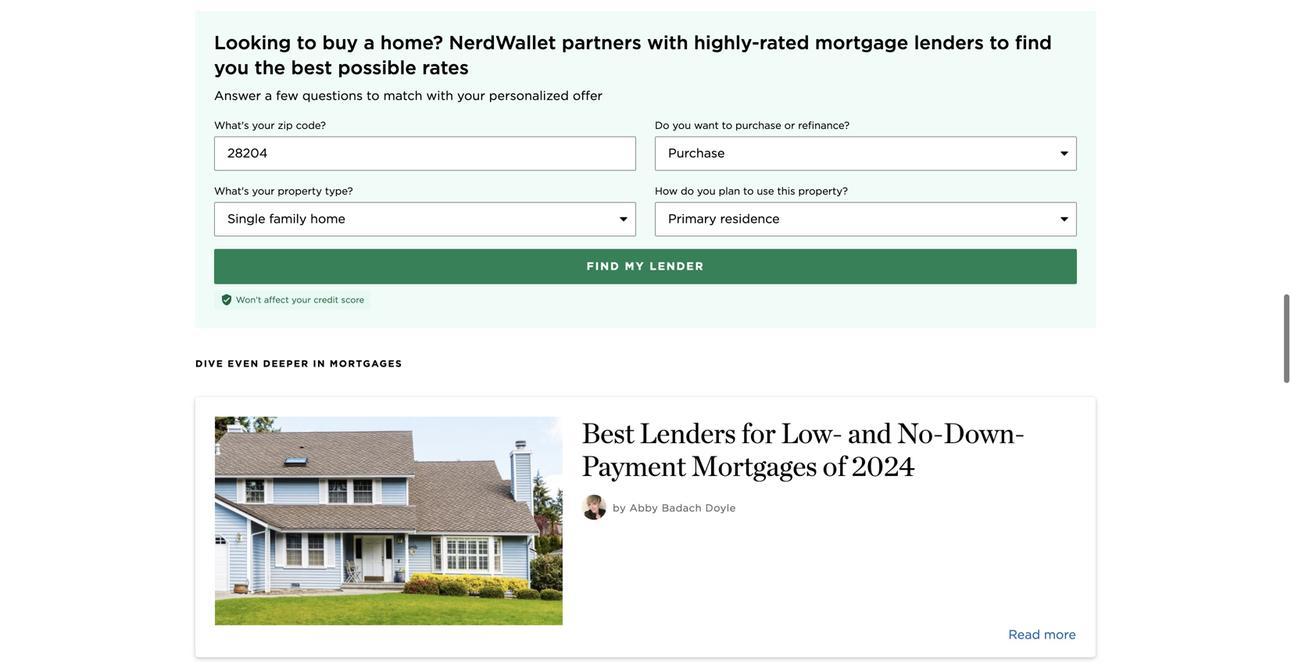 Task type: locate. For each thing, give the bounding box(es) containing it.
in
[[313, 354, 326, 365]]

1 horizontal spatial you
[[673, 115, 691, 127]]

your
[[457, 84, 485, 99], [252, 115, 275, 127], [252, 181, 275, 193], [292, 291, 311, 301]]

a
[[364, 27, 375, 50], [265, 84, 272, 99]]

with down rates
[[426, 84, 454, 99]]

find
[[1015, 27, 1052, 50]]

partners
[[562, 27, 642, 50]]

mortgages
[[330, 354, 403, 365], [691, 445, 818, 479]]

0 vertical spatial mortgages
[[330, 354, 403, 365]]

low-
[[781, 412, 843, 446]]

do
[[681, 181, 694, 193]]

0 vertical spatial with
[[647, 27, 689, 50]]

what's down answer
[[214, 115, 249, 127]]

won't
[[236, 291, 262, 301]]

1 vertical spatial mortgages
[[691, 445, 818, 479]]

your right affect
[[292, 291, 311, 301]]

0 vertical spatial a
[[364, 27, 375, 50]]

purchase
[[736, 115, 782, 127]]

buy
[[323, 27, 358, 50]]

the
[[255, 52, 286, 75]]

questions
[[302, 84, 363, 99]]

with
[[647, 27, 689, 50], [426, 84, 454, 99]]

by abby badach doyle
[[613, 498, 736, 510]]

rates
[[422, 52, 469, 75]]

property
[[278, 181, 322, 193]]

best
[[582, 412, 634, 446]]

dive even deeper in mortgages
[[195, 354, 403, 365]]

a up possible
[[364, 27, 375, 50]]

1 what's from the top
[[214, 115, 249, 127]]

0 horizontal spatial a
[[265, 84, 272, 99]]

with left highly-
[[647, 27, 689, 50]]

1 vertical spatial a
[[265, 84, 272, 99]]

looking to buy a home? nerdwallet partners with highly-rated mortgage lenders to find you the best possible rates
[[214, 27, 1052, 75]]

1 vertical spatial you
[[673, 115, 691, 127]]

mortgages right in
[[330, 354, 403, 365]]

you inside looking to buy a home? nerdwallet partners with highly-rated mortgage lenders to find you the best possible rates
[[214, 52, 249, 75]]

to
[[297, 27, 317, 50], [990, 27, 1010, 50], [367, 84, 380, 99], [722, 115, 733, 127], [744, 181, 754, 193]]

0 horizontal spatial with
[[426, 84, 454, 99]]

use
[[757, 181, 774, 193]]

down-
[[944, 412, 1025, 446]]

best lenders for low- and no-down- payment mortgages of 2024
[[582, 412, 1025, 479]]

what's
[[214, 115, 249, 127], [214, 181, 249, 193]]

to right want
[[722, 115, 733, 127]]

or
[[785, 115, 795, 127]]

this
[[777, 181, 796, 193]]

0 vertical spatial what's
[[214, 115, 249, 127]]

10 best lenders for low- and no-down-payment mortgages in 2020 image
[[215, 413, 563, 622]]

read more
[[1009, 623, 1077, 638]]

0 vertical spatial you
[[214, 52, 249, 75]]

and
[[848, 412, 892, 446]]

more
[[1044, 623, 1077, 638]]

you
[[214, 52, 249, 75], [673, 115, 691, 127], [697, 181, 716, 193]]

possible
[[338, 52, 417, 75]]

2 what's from the top
[[214, 181, 249, 193]]

personalized
[[489, 84, 569, 99]]

rated
[[760, 27, 810, 50]]

a left few on the top left of the page
[[265, 84, 272, 99]]

1 vertical spatial what's
[[214, 181, 249, 193]]

highly-
[[694, 27, 760, 50]]

your left property
[[252, 181, 275, 193]]

mortgages up doyle
[[691, 445, 818, 479]]

2 vertical spatial you
[[697, 181, 716, 193]]

1 horizontal spatial with
[[647, 27, 689, 50]]

do
[[655, 115, 670, 127]]

1 horizontal spatial a
[[364, 27, 375, 50]]

what's left property
[[214, 181, 249, 193]]

2 horizontal spatial you
[[697, 181, 716, 193]]

property?
[[799, 181, 848, 193]]

deeper
[[263, 354, 309, 365]]

0 horizontal spatial you
[[214, 52, 249, 75]]

find my lender button
[[214, 245, 1077, 280]]

code?
[[296, 115, 326, 127]]

1 horizontal spatial mortgages
[[691, 445, 818, 479]]

do you want to purchase or refinance?
[[655, 115, 850, 127]]

of
[[823, 445, 846, 479]]

won't affect your credit score
[[236, 291, 365, 301]]

to down possible
[[367, 84, 380, 99]]

0 horizontal spatial mortgages
[[330, 354, 403, 365]]



Task type: describe. For each thing, give the bounding box(es) containing it.
match
[[384, 84, 423, 99]]

few
[[276, 84, 299, 99]]

plan
[[719, 181, 740, 193]]

how
[[655, 181, 678, 193]]

read
[[1009, 623, 1041, 638]]

lenders
[[640, 412, 736, 446]]

by
[[613, 498, 626, 510]]

credit
[[314, 291, 339, 301]]

for
[[742, 412, 776, 446]]

home?
[[381, 27, 443, 50]]

looking
[[214, 27, 291, 50]]

refinance?
[[798, 115, 850, 127]]

how do you plan to use this property?
[[655, 181, 848, 193]]

even
[[228, 354, 259, 365]]

my
[[625, 256, 645, 269]]

what's your zip code?
[[214, 115, 326, 127]]

with inside looking to buy a home? nerdwallet partners with highly-rated mortgage lenders to find you the best possible rates
[[647, 27, 689, 50]]

lenders
[[914, 27, 984, 50]]

badach
[[662, 498, 702, 510]]

mortgages inside best lenders for low- and no-down- payment mortgages of 2024
[[691, 445, 818, 479]]

payment
[[582, 445, 686, 479]]

what's for what's your property type?
[[214, 181, 249, 193]]

find
[[587, 256, 620, 269]]

abby
[[630, 498, 659, 510]]

affect
[[264, 291, 289, 301]]

your left zip
[[252, 115, 275, 127]]

no-
[[897, 412, 944, 446]]

1 vertical spatial with
[[426, 84, 454, 99]]

2024
[[852, 445, 915, 479]]

abby badach doyle's profile picture image
[[582, 491, 607, 516]]

dive
[[195, 354, 224, 365]]

score
[[341, 291, 365, 301]]

what's your property type?
[[214, 181, 353, 193]]

doyle
[[706, 498, 736, 510]]

a inside looking to buy a home? nerdwallet partners with highly-rated mortgage lenders to find you the best possible rates
[[364, 27, 375, 50]]

lender
[[650, 256, 705, 269]]

answer a few questions to match with your personalized offer
[[214, 84, 603, 99]]

offer
[[573, 84, 603, 99]]

your down rates
[[457, 84, 485, 99]]

to up best
[[297, 27, 317, 50]]

want
[[694, 115, 719, 127]]

zip
[[278, 115, 293, 127]]

type?
[[325, 181, 353, 193]]

mortgage
[[815, 27, 909, 50]]

what's for what's your zip code?
[[214, 115, 249, 127]]

find my lender
[[587, 256, 705, 269]]

to left find
[[990, 27, 1010, 50]]

What's your zip code? telephone field
[[214, 132, 636, 167]]

answer
[[214, 84, 261, 99]]

to left use
[[744, 181, 754, 193]]

nerdwallet
[[449, 27, 556, 50]]

best
[[291, 52, 332, 75]]



Task type: vqa. For each thing, say whether or not it's contained in the screenshot.
the you to the right
yes



